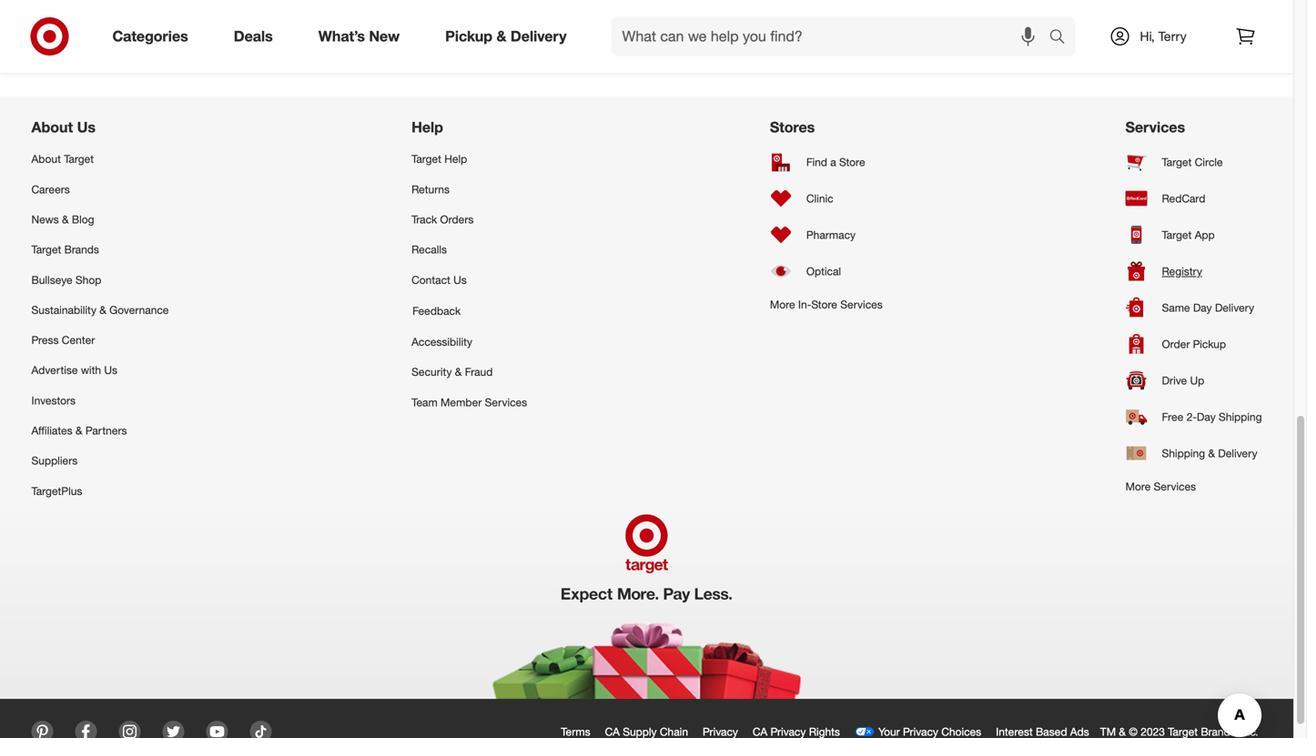 Task type: describe. For each thing, give the bounding box(es) containing it.
free 2-day shipping link
[[1125, 399, 1262, 435]]

& for affiliates
[[76, 424, 82, 437]]

careers link
[[31, 174, 169, 204]]

suppliers link
[[31, 446, 169, 476]]

vary
[[754, 53, 775, 67]]

shipping & delivery link
[[1125, 435, 1262, 472]]

orders
[[440, 213, 474, 226]]

What can we help you find? suggestions appear below search field
[[611, 16, 1054, 56]]

target brands link
[[31, 235, 169, 265]]

services down the shipping & delivery link
[[1154, 480, 1196, 494]]

stores
[[770, 119, 815, 136]]

advertise
[[31, 363, 78, 377]]

press center link
[[31, 325, 169, 355]]

free 2-day shipping
[[1162, 410, 1262, 424]]

target app
[[1162, 228, 1215, 242]]

categories link
[[97, 16, 211, 56]]

deals link
[[218, 16, 296, 56]]

0 horizontal spatial shipping
[[1162, 447, 1205, 460]]

blog
[[72, 213, 94, 226]]

order pickup
[[1162, 337, 1226, 351]]

bullseye
[[31, 273, 72, 287]]

target for target help
[[412, 152, 441, 166]]

target: expect more. pay less. image
[[391, 506, 903, 699]]

shop
[[75, 273, 101, 287]]

track orders
[[412, 213, 474, 226]]

fraud
[[465, 365, 493, 379]]

recalls
[[412, 243, 447, 256]]

team member services link
[[412, 387, 527, 417]]

find a store link
[[770, 144, 883, 180]]

advertise with us
[[31, 363, 117, 377]]

feedback button
[[412, 295, 527, 327]]

pricing,
[[558, 53, 594, 67]]

track
[[412, 213, 437, 226]]

1 vertical spatial day
[[1197, 410, 1216, 424]]

find
[[806, 155, 827, 169]]

security & fraud
[[412, 365, 493, 379]]

2 vertical spatial us
[[104, 363, 117, 377]]

targetplus link
[[31, 476, 169, 506]]

services up target circle
[[1125, 119, 1185, 136]]

availability
[[677, 53, 728, 67]]

services down fraud
[[485, 395, 527, 409]]

1 and from the left
[[656, 53, 674, 67]]

center
[[62, 333, 95, 347]]

target brands
[[31, 243, 99, 256]]

app
[[1195, 228, 1215, 242]]

more for more in-store services
[[770, 298, 795, 312]]

press
[[31, 333, 59, 347]]

sustainability
[[31, 303, 96, 317]]

drive up
[[1162, 374, 1204, 387]]

target app link
[[1125, 217, 1262, 253]]

target inside "link"
[[64, 152, 94, 166]]

location
[[793, 53, 831, 67]]

target for target circle
[[1162, 155, 1192, 169]]

news & blog link
[[31, 204, 169, 235]]

careers
[[31, 182, 70, 196]]

pickup & delivery link
[[430, 16, 589, 56]]

1 horizontal spatial shipping
[[1219, 410, 1262, 424]]

governance
[[109, 303, 169, 317]]

target help link
[[412, 144, 527, 174]]

bullseye shop link
[[31, 265, 169, 295]]

what's
[[318, 27, 365, 45]]

track orders link
[[412, 204, 527, 235]]

circle
[[1195, 155, 1223, 169]]

sustainability & governance
[[31, 303, 169, 317]]

us for contact us
[[453, 273, 467, 287]]

same day delivery
[[1162, 301, 1254, 315]]

in-
[[798, 298, 811, 312]]

contact us link
[[412, 265, 527, 295]]

team member services
[[412, 395, 527, 409]]

advertise with us link
[[31, 355, 169, 385]]

store for in-
[[811, 298, 837, 312]]

target circle
[[1162, 155, 1223, 169]]

redcard
[[1162, 192, 1205, 205]]

help inside target help link
[[444, 152, 467, 166]]

order pickup link
[[1125, 326, 1262, 362]]

a
[[830, 155, 836, 169]]

target circle link
[[1125, 144, 1262, 180]]

order
[[1162, 337, 1190, 351]]

1 horizontal spatial pickup
[[1193, 337, 1226, 351]]

contact
[[412, 273, 450, 287]]

search button
[[1041, 16, 1085, 60]]

target.com
[[868, 53, 921, 67]]

& for security
[[455, 365, 462, 379]]

restrictions apply. pricing, promotions and availability may vary by location and at target.com link
[[372, 50, 921, 68]]

about for about us
[[31, 119, 73, 136]]

target for target app
[[1162, 228, 1192, 242]]

sustainability & governance link
[[31, 295, 169, 325]]

about us
[[31, 119, 96, 136]]

team
[[412, 395, 438, 409]]

security
[[412, 365, 452, 379]]

drive up link
[[1125, 362, 1262, 399]]

member
[[441, 395, 482, 409]]

same day delivery link
[[1125, 290, 1262, 326]]

registry link
[[1125, 253, 1262, 290]]

restrictions apply. pricing, promotions and availability may vary by location and at target.com
[[466, 53, 921, 67]]



Task type: locate. For each thing, give the bounding box(es) containing it.
restrictions
[[466, 53, 524, 67]]

0 horizontal spatial help
[[412, 119, 443, 136]]

delivery for pickup & delivery
[[511, 27, 567, 45]]

suppliers
[[31, 454, 78, 468]]

contact us
[[412, 273, 467, 287]]

help
[[412, 119, 443, 136], [444, 152, 467, 166]]

day right free
[[1197, 410, 1216, 424]]

0 vertical spatial more
[[770, 298, 795, 312]]

&
[[497, 27, 507, 45], [62, 213, 69, 226], [99, 303, 106, 317], [455, 365, 462, 379], [76, 424, 82, 437], [1208, 447, 1215, 460]]

services down optical link
[[840, 298, 883, 312]]

store down optical link
[[811, 298, 837, 312]]

target left "circle"
[[1162, 155, 1192, 169]]

0 vertical spatial store
[[839, 155, 865, 169]]

more services
[[1125, 480, 1196, 494]]

1 horizontal spatial help
[[444, 152, 467, 166]]

delivery up the apply.
[[511, 27, 567, 45]]

drive
[[1162, 374, 1187, 387]]

0 vertical spatial day
[[1193, 301, 1212, 315]]

services
[[1125, 119, 1185, 136], [840, 298, 883, 312], [485, 395, 527, 409], [1154, 480, 1196, 494]]

target for target brands
[[31, 243, 61, 256]]

help up target help
[[412, 119, 443, 136]]

0 vertical spatial delivery
[[511, 27, 567, 45]]

search
[[1041, 29, 1085, 47]]

more in-store services
[[770, 298, 883, 312]]

0 vertical spatial us
[[77, 119, 96, 136]]

0 horizontal spatial store
[[811, 298, 837, 312]]

terry
[[1158, 28, 1187, 44]]

affiliates & partners link
[[31, 416, 169, 446]]

about up the careers
[[31, 152, 61, 166]]

shipping up 'more services' link
[[1162, 447, 1205, 460]]

0 vertical spatial shipping
[[1219, 410, 1262, 424]]

may
[[731, 53, 751, 67]]

2 about from the top
[[31, 152, 61, 166]]

about up about target
[[31, 119, 73, 136]]

what's new link
[[303, 16, 422, 56]]

& for shipping
[[1208, 447, 1215, 460]]

1 vertical spatial about
[[31, 152, 61, 166]]

news & blog
[[31, 213, 94, 226]]

1 about from the top
[[31, 119, 73, 136]]

0 vertical spatial pickup
[[445, 27, 492, 45]]

press center
[[31, 333, 95, 347]]

recalls link
[[412, 235, 527, 265]]

investors
[[31, 394, 76, 407]]

1 vertical spatial store
[[811, 298, 837, 312]]

hi, terry
[[1140, 28, 1187, 44]]

target up returns
[[412, 152, 441, 166]]

& left blog
[[62, 213, 69, 226]]

& left fraud
[[455, 365, 462, 379]]

optical link
[[770, 253, 883, 290]]

us right with
[[104, 363, 117, 377]]

us right contact
[[453, 273, 467, 287]]

delivery up order pickup
[[1215, 301, 1254, 315]]

registry
[[1162, 265, 1202, 278]]

partners
[[85, 424, 127, 437]]

delivery
[[511, 27, 567, 45], [1215, 301, 1254, 315], [1218, 447, 1257, 460]]

find a store
[[806, 155, 865, 169]]

returns
[[412, 182, 450, 196]]

news
[[31, 213, 59, 226]]

pickup right order
[[1193, 337, 1226, 351]]

more for more services
[[1125, 480, 1151, 494]]

delivery for shipping & delivery
[[1218, 447, 1257, 460]]

pharmacy link
[[770, 217, 883, 253]]

and left availability
[[656, 53, 674, 67]]

help up returns "link"
[[444, 152, 467, 166]]

1 vertical spatial pickup
[[1193, 337, 1226, 351]]

accessibility link
[[412, 327, 527, 357]]

pickup up restrictions
[[445, 27, 492, 45]]

1 vertical spatial more
[[1125, 480, 1151, 494]]

2 and from the left
[[834, 53, 853, 67]]

and left at
[[834, 53, 853, 67]]

1 vertical spatial shipping
[[1162, 447, 1205, 460]]

target left 'app'
[[1162, 228, 1192, 242]]

1 horizontal spatial store
[[839, 155, 865, 169]]

returns link
[[412, 174, 527, 204]]

0 horizontal spatial and
[[656, 53, 674, 67]]

shipping
[[1219, 410, 1262, 424], [1162, 447, 1205, 460]]

hi,
[[1140, 28, 1155, 44]]

& down bullseye shop link
[[99, 303, 106, 317]]

free
[[1162, 410, 1184, 424]]

store right a
[[839, 155, 865, 169]]

optical
[[806, 265, 841, 278]]

affiliates
[[31, 424, 72, 437]]

shipping up shipping & delivery
[[1219, 410, 1262, 424]]

us up about target "link"
[[77, 119, 96, 136]]

same
[[1162, 301, 1190, 315]]

target down news
[[31, 243, 61, 256]]

delivery down free 2-day shipping
[[1218, 447, 1257, 460]]

pickup & delivery
[[445, 27, 567, 45]]

0 horizontal spatial us
[[77, 119, 96, 136]]

us
[[77, 119, 96, 136], [453, 273, 467, 287], [104, 363, 117, 377]]

new
[[369, 27, 400, 45]]

1 vertical spatial us
[[453, 273, 467, 287]]

2 horizontal spatial us
[[453, 273, 467, 287]]

& for pickup
[[497, 27, 507, 45]]

0 horizontal spatial pickup
[[445, 27, 492, 45]]

clinic
[[806, 192, 833, 205]]

more left in-
[[770, 298, 795, 312]]

security & fraud link
[[412, 357, 527, 387]]

2 vertical spatial delivery
[[1218, 447, 1257, 460]]

& inside "link"
[[455, 365, 462, 379]]

& right "affiliates"
[[76, 424, 82, 437]]

1 horizontal spatial and
[[834, 53, 853, 67]]

& down free 2-day shipping
[[1208, 447, 1215, 460]]

0 vertical spatial about
[[31, 119, 73, 136]]

1 horizontal spatial more
[[1125, 480, 1151, 494]]

0 vertical spatial help
[[412, 119, 443, 136]]

1 vertical spatial delivery
[[1215, 301, 1254, 315]]

& for news
[[62, 213, 69, 226]]

more in-store services link
[[770, 290, 883, 320]]

investors link
[[31, 385, 169, 416]]

day
[[1193, 301, 1212, 315], [1197, 410, 1216, 424]]

more services link
[[1125, 472, 1262, 502]]

more down the shipping & delivery link
[[1125, 480, 1151, 494]]

up
[[1190, 374, 1204, 387]]

day right the same
[[1193, 301, 1212, 315]]

store for a
[[839, 155, 865, 169]]

deals
[[234, 27, 273, 45]]

redcard link
[[1125, 180, 1262, 217]]

& up restrictions
[[497, 27, 507, 45]]

brands
[[64, 243, 99, 256]]

target help
[[412, 152, 467, 166]]

1 vertical spatial help
[[444, 152, 467, 166]]

0 horizontal spatial more
[[770, 298, 795, 312]]

1 horizontal spatial us
[[104, 363, 117, 377]]

shipping & delivery
[[1162, 447, 1257, 460]]

categories
[[112, 27, 188, 45]]

about target
[[31, 152, 94, 166]]

affiliates & partners
[[31, 424, 127, 437]]

about for about target
[[31, 152, 61, 166]]

2-
[[1187, 410, 1197, 424]]

& for sustainability
[[99, 303, 106, 317]]

delivery for same day delivery
[[1215, 301, 1254, 315]]

us for about us
[[77, 119, 96, 136]]

by
[[778, 53, 789, 67]]

apply.
[[527, 53, 555, 67]]

target down about us
[[64, 152, 94, 166]]

about inside "link"
[[31, 152, 61, 166]]



Task type: vqa. For each thing, say whether or not it's contained in the screenshot.
diamond blue image
no



